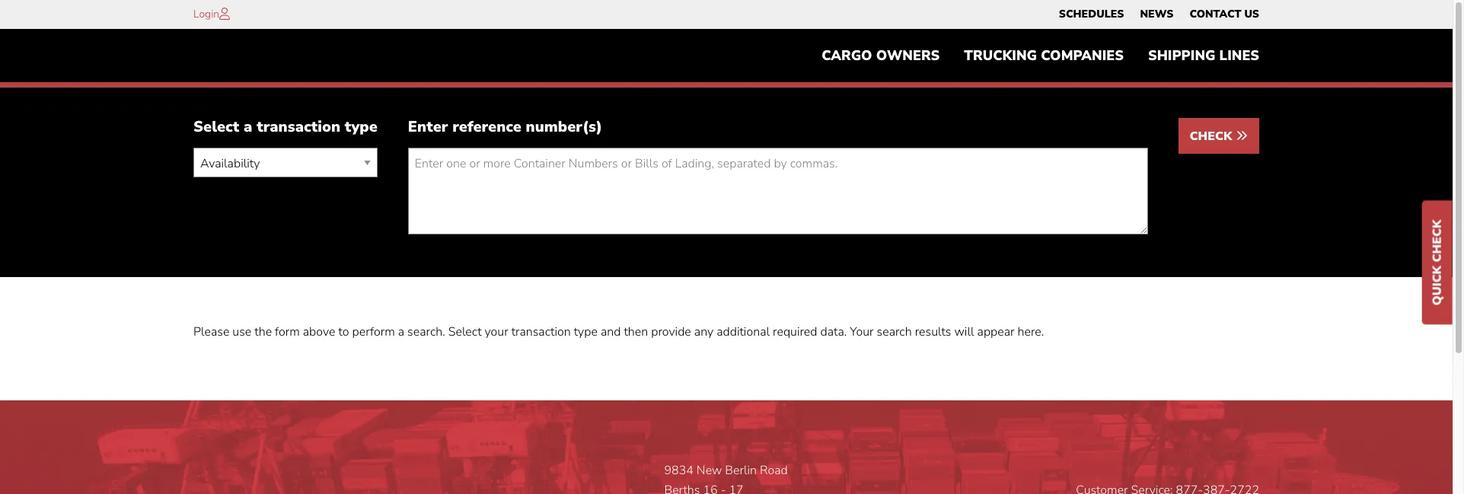 Task type: describe. For each thing, give the bounding box(es) containing it.
contact us link
[[1190, 4, 1259, 25]]

schedules
[[1059, 7, 1124, 21]]

lines
[[1219, 47, 1259, 65]]

select a transaction type
[[193, 117, 378, 137]]

schedules link
[[1059, 4, 1124, 25]]

data.
[[820, 324, 847, 341]]

appear
[[977, 324, 1015, 341]]

cargo owners link
[[809, 40, 952, 71]]

enter reference number(s)
[[408, 117, 602, 137]]

road
[[760, 462, 788, 479]]

required
[[773, 324, 817, 341]]

1 horizontal spatial transaction
[[511, 324, 571, 341]]

to
[[338, 324, 349, 341]]

0 horizontal spatial a
[[244, 117, 252, 137]]

user image
[[219, 8, 230, 20]]

form
[[275, 324, 300, 341]]

login link
[[193, 7, 219, 21]]

new
[[697, 462, 722, 479]]

check button
[[1178, 118, 1259, 154]]

trucking companies link
[[952, 40, 1136, 71]]

trucking
[[964, 47, 1037, 65]]

0 horizontal spatial select
[[193, 117, 239, 137]]

enter
[[408, 117, 448, 137]]

shipping lines
[[1148, 47, 1259, 65]]

0 horizontal spatial transaction
[[257, 117, 340, 137]]

will
[[954, 324, 974, 341]]

quick check
[[1429, 219, 1446, 305]]

please use the form above to perform a search. select your transaction type and then provide any additional required data. your search results will appear here.
[[193, 324, 1044, 341]]

number(s)
[[526, 117, 602, 137]]

then
[[624, 324, 648, 341]]

here.
[[1018, 324, 1044, 341]]

the
[[255, 324, 272, 341]]

shipping lines link
[[1136, 40, 1272, 71]]

companies
[[1041, 47, 1124, 65]]

news
[[1140, 7, 1174, 21]]

contact
[[1190, 7, 1241, 21]]

trucking companies
[[964, 47, 1124, 65]]

check inside quick check link
[[1429, 219, 1446, 262]]

menu bar containing schedules
[[1051, 4, 1267, 25]]

your
[[485, 324, 508, 341]]

additional
[[717, 324, 770, 341]]

1 horizontal spatial a
[[398, 324, 404, 341]]

1 vertical spatial type
[[574, 324, 598, 341]]

search.
[[407, 324, 445, 341]]

menu bar containing cargo owners
[[809, 40, 1272, 71]]



Task type: vqa. For each thing, say whether or not it's contained in the screenshot.
The |
no



Task type: locate. For each thing, give the bounding box(es) containing it.
1 horizontal spatial select
[[448, 324, 482, 341]]

0 vertical spatial a
[[244, 117, 252, 137]]

use
[[232, 324, 251, 341]]

a
[[244, 117, 252, 137], [398, 324, 404, 341]]

9834 new berlin road footer
[[0, 400, 1453, 494]]

0 vertical spatial select
[[193, 117, 239, 137]]

0 vertical spatial transaction
[[257, 117, 340, 137]]

menu bar
[[1051, 4, 1267, 25], [809, 40, 1272, 71]]

1 vertical spatial a
[[398, 324, 404, 341]]

cargo owners
[[822, 47, 940, 65]]

type left enter at the top left of the page
[[345, 117, 378, 137]]

1 horizontal spatial type
[[574, 324, 598, 341]]

0 vertical spatial menu bar
[[1051, 4, 1267, 25]]

check inside check button
[[1190, 128, 1236, 145]]

reference
[[452, 117, 521, 137]]

1 vertical spatial menu bar
[[809, 40, 1272, 71]]

select
[[193, 117, 239, 137], [448, 324, 482, 341]]

check
[[1190, 128, 1236, 145], [1429, 219, 1446, 262]]

1 vertical spatial transaction
[[511, 324, 571, 341]]

owners
[[876, 47, 940, 65]]

angle double right image
[[1236, 130, 1248, 142]]

0 vertical spatial type
[[345, 117, 378, 137]]

menu bar down schedules link
[[809, 40, 1272, 71]]

cargo
[[822, 47, 872, 65]]

search
[[877, 324, 912, 341]]

9834
[[664, 462, 694, 479]]

1 vertical spatial select
[[448, 324, 482, 341]]

login
[[193, 7, 219, 21]]

shipping
[[1148, 47, 1216, 65]]

0 horizontal spatial check
[[1190, 128, 1236, 145]]

your
[[850, 324, 874, 341]]

type left the and at left bottom
[[574, 324, 598, 341]]

berlin
[[725, 462, 757, 479]]

contact us
[[1190, 7, 1259, 21]]

type
[[345, 117, 378, 137], [574, 324, 598, 341]]

0 horizontal spatial type
[[345, 117, 378, 137]]

9834 new berlin road
[[664, 462, 788, 479]]

any
[[694, 324, 714, 341]]

us
[[1244, 7, 1259, 21]]

perform
[[352, 324, 395, 341]]

quick
[[1429, 265, 1446, 305]]

please
[[193, 324, 229, 341]]

1 horizontal spatial check
[[1429, 219, 1446, 262]]

above
[[303, 324, 335, 341]]

and
[[601, 324, 621, 341]]

provide
[[651, 324, 691, 341]]

transaction
[[257, 117, 340, 137], [511, 324, 571, 341]]

news link
[[1140, 4, 1174, 25]]

results
[[915, 324, 951, 341]]

menu bar up shipping on the top of the page
[[1051, 4, 1267, 25]]

1 vertical spatial check
[[1429, 219, 1446, 262]]

0 vertical spatial check
[[1190, 128, 1236, 145]]

Enter reference number(s) text field
[[408, 148, 1148, 235]]

quick check link
[[1422, 200, 1453, 324]]



